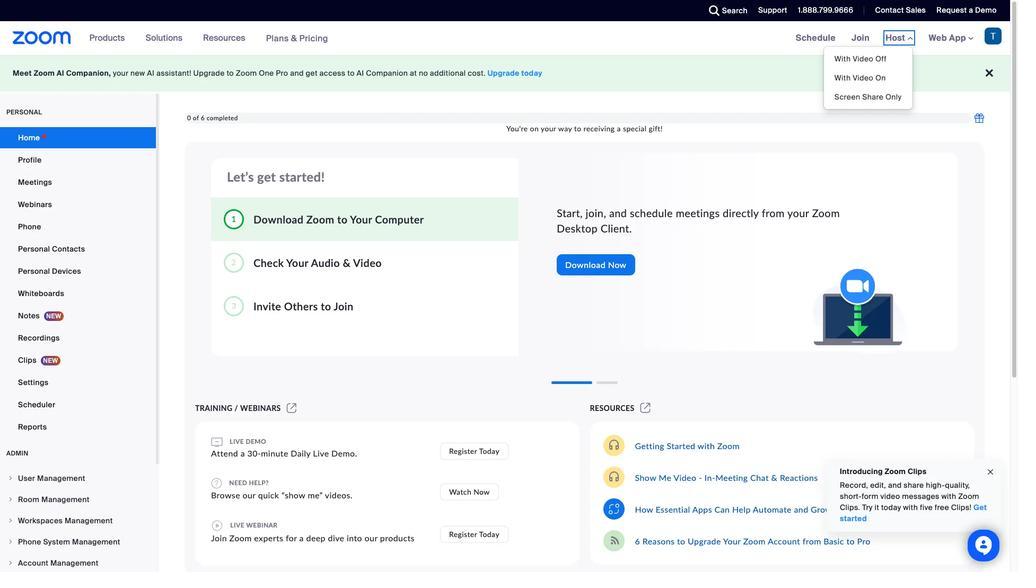 Task type: locate. For each thing, give the bounding box(es) containing it.
0 vertical spatial phone
[[18, 222, 41, 232]]

clips link
[[0, 350, 156, 371]]

0 vertical spatial with
[[835, 54, 851, 64]]

phone down webinars
[[18, 222, 41, 232]]

join inside 'link'
[[852, 32, 870, 43]]

upgrade right cost.
[[488, 68, 520, 78]]

0 horizontal spatial upgrade
[[193, 68, 225, 78]]

in-
[[705, 473, 716, 483]]

0 vertical spatial register
[[449, 447, 477, 456]]

0 vertical spatial right image
[[7, 476, 14, 482]]

show me video - in-meeting chat & reactions
[[635, 473, 818, 483]]

1 window new image from the left
[[285, 404, 298, 413]]

get inside meet zoom ai companion, footer
[[306, 68, 318, 78]]

right image for workspaces
[[7, 518, 14, 525]]

0 vertical spatial today
[[522, 68, 543, 78]]

1 horizontal spatial with
[[904, 503, 918, 513]]

right image for room management
[[7, 497, 14, 503]]

2 horizontal spatial ai
[[357, 68, 364, 78]]

2 vertical spatial right image
[[7, 561, 14, 567]]

and up video
[[889, 481, 902, 491]]

a left the special
[[617, 124, 621, 133]]

1 horizontal spatial clips
[[908, 467, 927, 477]]

join for join zoom experts for a deep dive into our products
[[211, 534, 227, 544]]

from right directly
[[762, 207, 785, 220]]

video left on
[[853, 73, 874, 83]]

window new image for training / webinars
[[285, 404, 298, 413]]

1 vertical spatial register
[[449, 530, 477, 540]]

0 vertical spatial today
[[479, 447, 500, 456]]

right image
[[7, 476, 14, 482], [7, 497, 14, 503], [7, 561, 14, 567]]

ai right new
[[147, 68, 155, 78]]

2 right image from the top
[[7, 540, 14, 546]]

attend a 30-minute daily live demo.
[[211, 449, 357, 459]]

0 vertical spatial pro
[[276, 68, 288, 78]]

window new image right the webinars
[[285, 404, 298, 413]]

1 horizontal spatial your
[[541, 124, 557, 133]]

1 horizontal spatial now
[[608, 260, 627, 270]]

live left webinar
[[230, 522, 245, 530]]

1 vertical spatial download
[[566, 260, 606, 270]]

0 horizontal spatial account
[[18, 559, 48, 569]]

your left audio
[[286, 256, 309, 269]]

start, join, and schedule meetings directly from your zoom desktop client.
[[557, 207, 840, 235]]

account down system
[[18, 559, 48, 569]]

now inside download now button
[[608, 260, 627, 270]]

support link
[[751, 0, 790, 21], [759, 5, 788, 15]]

1 vertical spatial with
[[942, 492, 957, 502]]

management down the phone system management menu item
[[50, 559, 99, 569]]

0 horizontal spatial &
[[291, 33, 297, 44]]

2 horizontal spatial your
[[788, 207, 810, 220]]

1 horizontal spatial today
[[882, 503, 902, 513]]

1 horizontal spatial pro
[[858, 537, 871, 547]]

to right basic
[[847, 537, 855, 547]]

download
[[254, 213, 304, 226], [566, 260, 606, 270]]

1 vertical spatial today
[[479, 530, 500, 540]]

0 vertical spatial with
[[698, 441, 715, 451]]

0 horizontal spatial from
[[762, 207, 785, 220]]

pro
[[276, 68, 288, 78], [858, 537, 871, 547]]

gift!
[[649, 124, 663, 133]]

register today
[[449, 447, 500, 456], [449, 530, 500, 540]]

0 vertical spatial join
[[852, 32, 870, 43]]

management up the account management menu item
[[72, 538, 120, 547]]

solutions button
[[146, 21, 187, 55]]

0 vertical spatial live
[[230, 438, 244, 446]]

our down need help?
[[243, 491, 256, 501]]

personal for personal contacts
[[18, 245, 50, 254]]

2 register today button from the top
[[440, 527, 509, 544]]

0 horizontal spatial get
[[257, 169, 276, 185]]

notes
[[18, 311, 40, 321]]

help
[[733, 505, 751, 515]]

clips up the settings
[[18, 356, 37, 366]]

0 horizontal spatial pro
[[276, 68, 288, 78]]

with down 'messages'
[[904, 503, 918, 513]]

video
[[853, 54, 874, 64], [853, 73, 874, 83], [353, 256, 382, 269], [674, 473, 697, 483]]

personal devices link
[[0, 261, 156, 282]]

getting
[[635, 441, 665, 451]]

from left basic
[[803, 537, 822, 547]]

1 vertical spatial personal
[[18, 267, 50, 276]]

ai left "companion,"
[[57, 68, 64, 78]]

register today down watch now button
[[449, 530, 500, 540]]

right image left system
[[7, 540, 14, 546]]

invite
[[254, 300, 281, 313]]

2 today from the top
[[479, 530, 500, 540]]

with right started
[[698, 441, 715, 451]]

3
[[231, 301, 237, 311]]

banner
[[0, 21, 1011, 110]]

0 horizontal spatial join
[[211, 534, 227, 544]]

register today for attend a 30-minute daily live demo.
[[449, 447, 500, 456]]

room management menu item
[[0, 490, 156, 510]]

now right watch
[[474, 488, 490, 497]]

download down desktop
[[566, 260, 606, 270]]

right image left "room" at the bottom left of page
[[7, 497, 14, 503]]

3 ai from the left
[[357, 68, 364, 78]]

download down the let's get started!
[[254, 213, 304, 226]]

attend
[[211, 449, 238, 459]]

personal up personal devices
[[18, 245, 50, 254]]

your
[[350, 213, 372, 226], [286, 256, 309, 269], [834, 505, 852, 515], [723, 537, 741, 547]]

today up watch now
[[479, 447, 500, 456]]

0 vertical spatial right image
[[7, 518, 14, 525]]

0 vertical spatial download
[[254, 213, 304, 226]]

your inside start, join, and schedule meetings directly from your zoom desktop client.
[[788, 207, 810, 220]]

getting started with zoom
[[635, 441, 740, 451]]

you're
[[507, 124, 528, 133]]

0 horizontal spatial with
[[698, 441, 715, 451]]

product information navigation
[[81, 21, 336, 56]]

clips up share
[[908, 467, 927, 477]]

1 vertical spatial register today
[[449, 530, 500, 540]]

1 horizontal spatial window new image
[[639, 404, 652, 413]]

window new image
[[285, 404, 298, 413], [639, 404, 652, 413]]

today inside record, edit, and share high-quality, short-form video messages with zoom clips. try it today with five free clips!
[[882, 503, 902, 513]]

share
[[863, 92, 884, 102]]

0 horizontal spatial clips
[[18, 356, 37, 366]]

to right reasons on the bottom right
[[677, 537, 686, 547]]

support
[[759, 5, 788, 15]]

five
[[920, 503, 933, 513]]

upgrade down the apps
[[688, 537, 721, 547]]

download inside button
[[566, 260, 606, 270]]

/
[[235, 404, 238, 413]]

meetings
[[18, 178, 52, 187]]

1 vertical spatial your
[[541, 124, 557, 133]]

quality,
[[945, 481, 970, 491]]

account management menu item
[[0, 554, 156, 573]]

with inside "link"
[[835, 54, 851, 64]]

0 horizontal spatial today
[[522, 68, 543, 78]]

0 vertical spatial register today
[[449, 447, 500, 456]]

join up "with video off"
[[852, 32, 870, 43]]

how essential apps can help automate and grow your business link
[[635, 505, 889, 515]]

register today button down watch now button
[[440, 527, 509, 544]]

right image left "account management"
[[7, 561, 14, 567]]

live for zoom
[[230, 522, 245, 530]]

1 vertical spatial phone
[[18, 538, 41, 547]]

2 register from the top
[[449, 530, 477, 540]]

1.888.799.9666
[[798, 5, 854, 15]]

1 vertical spatial now
[[474, 488, 490, 497]]

your down the short-
[[834, 505, 852, 515]]

right image for user management
[[7, 476, 14, 482]]

1 vertical spatial our
[[365, 534, 378, 544]]

0 horizontal spatial ai
[[57, 68, 64, 78]]

1 right image from the top
[[7, 476, 14, 482]]

business
[[854, 505, 889, 515]]

1 today from the top
[[479, 447, 500, 456]]

no
[[419, 68, 428, 78]]

contacts
[[52, 245, 85, 254]]

1 horizontal spatial download
[[566, 260, 606, 270]]

register up watch
[[449, 447, 477, 456]]

0 horizontal spatial now
[[474, 488, 490, 497]]

2 horizontal spatial with
[[942, 492, 957, 502]]

management up workspaces management
[[41, 495, 90, 505]]

watch now
[[449, 488, 490, 497]]

right image inside the room management menu item
[[7, 497, 14, 503]]

let's
[[227, 169, 254, 185]]

0 vertical spatial &
[[291, 33, 297, 44]]

& right chat on the right bottom
[[772, 473, 778, 483]]

0 vertical spatial now
[[608, 260, 627, 270]]

management up the room management
[[37, 474, 85, 484]]

0 vertical spatial your
[[113, 68, 129, 78]]

0 vertical spatial our
[[243, 491, 256, 501]]

try
[[863, 503, 873, 513]]

recordings link
[[0, 328, 156, 349]]

products
[[89, 32, 125, 43]]

phone for phone system management
[[18, 538, 41, 547]]

with video on
[[835, 73, 886, 83]]

way
[[558, 124, 572, 133]]

1 horizontal spatial account
[[768, 537, 801, 547]]

6 reasons to upgrade your zoom account from basic to pro link
[[635, 537, 871, 547]]

3 right image from the top
[[7, 561, 14, 567]]

& right plans
[[291, 33, 297, 44]]

now for watch now
[[474, 488, 490, 497]]

started
[[840, 515, 867, 524]]

1 right image from the top
[[7, 518, 14, 525]]

0 vertical spatial get
[[306, 68, 318, 78]]

upgrade down product information navigation
[[193, 68, 225, 78]]

home
[[18, 133, 40, 143]]

now inside watch now button
[[474, 488, 490, 497]]

personal up the whiteboards
[[18, 267, 50, 276]]

personal contacts
[[18, 245, 85, 254]]

and up client.
[[609, 207, 627, 220]]

0 vertical spatial account
[[768, 537, 801, 547]]

1 vertical spatial live
[[230, 522, 245, 530]]

phone down workspaces
[[18, 538, 41, 547]]

live
[[313, 449, 329, 459]]

register today button up watch now
[[440, 443, 509, 460]]

record,
[[840, 481, 869, 491]]

experts
[[254, 534, 284, 544]]

phone inside personal menu menu
[[18, 222, 41, 232]]

1 horizontal spatial ai
[[147, 68, 155, 78]]

and inside record, edit, and share high-quality, short-form video messages with zoom clips. try it today with five free clips!
[[889, 481, 902, 491]]

2 phone from the top
[[18, 538, 41, 547]]

resources button
[[203, 21, 250, 55]]

2 register today from the top
[[449, 530, 500, 540]]

1 register from the top
[[449, 447, 477, 456]]

companion,
[[66, 68, 111, 78]]

1 register today button from the top
[[440, 443, 509, 460]]

2 ai from the left
[[147, 68, 155, 78]]

0 vertical spatial 6
[[201, 114, 205, 122]]

meet
[[13, 68, 32, 78]]

ai left companion
[[357, 68, 364, 78]]

record, edit, and share high-quality, short-form video messages with zoom clips. try it today with five free clips!
[[840, 481, 980, 513]]

1 register today from the top
[[449, 447, 500, 456]]

2 personal from the top
[[18, 267, 50, 276]]

get left access
[[306, 68, 318, 78]]

1 vertical spatial right image
[[7, 497, 14, 503]]

personal for personal devices
[[18, 267, 50, 276]]

0 vertical spatial personal
[[18, 245, 50, 254]]

host button
[[886, 32, 913, 43]]

video right audio
[[353, 256, 382, 269]]

live
[[230, 438, 244, 446], [230, 522, 245, 530]]

live up attend
[[230, 438, 244, 446]]

right image inside the account management menu item
[[7, 561, 14, 567]]

our right into
[[365, 534, 378, 544]]

1
[[231, 214, 237, 224]]

1 vertical spatial with
[[835, 73, 851, 83]]

basic
[[824, 537, 844, 547]]

right image
[[7, 518, 14, 525], [7, 540, 14, 546]]

2 vertical spatial &
[[772, 473, 778, 483]]

now for download now
[[608, 260, 627, 270]]

banner containing products
[[0, 21, 1011, 110]]

to
[[227, 68, 234, 78], [348, 68, 355, 78], [574, 124, 582, 133], [337, 213, 348, 226], [321, 300, 331, 313], [677, 537, 686, 547], [847, 537, 855, 547]]

today inside meet zoom ai companion, footer
[[522, 68, 543, 78]]

join down browse
[[211, 534, 227, 544]]

to right access
[[348, 68, 355, 78]]

reasons
[[643, 537, 675, 547]]

register for attend a 30-minute daily live demo.
[[449, 447, 477, 456]]

and
[[290, 68, 304, 78], [609, 207, 627, 220], [889, 481, 902, 491], [794, 505, 809, 515]]

right image inside the phone system management menu item
[[7, 540, 14, 546]]

admin
[[6, 450, 29, 458]]

register today up watch now
[[449, 447, 500, 456]]

zoom inside record, edit, and share high-quality, short-form video messages with zoom clips. try it today with five free clips!
[[959, 492, 980, 502]]

with up screen
[[835, 73, 851, 83]]

with up with video on
[[835, 54, 851, 64]]

workspaces management menu item
[[0, 511, 156, 532]]

join for join
[[852, 32, 870, 43]]

short-
[[840, 492, 862, 502]]

2 horizontal spatial join
[[852, 32, 870, 43]]

1 vertical spatial account
[[18, 559, 48, 569]]

personal menu menu
[[0, 127, 156, 439]]

1 personal from the top
[[18, 245, 50, 254]]

pro down started
[[858, 537, 871, 547]]

edit,
[[871, 481, 887, 491]]

app
[[950, 32, 967, 43]]

0 horizontal spatial download
[[254, 213, 304, 226]]

reactions
[[780, 473, 818, 483]]

request a demo
[[937, 5, 997, 15]]

2 window new image from the left
[[639, 404, 652, 413]]

0 horizontal spatial 6
[[201, 114, 205, 122]]

1 vertical spatial get
[[257, 169, 276, 185]]

right image left user
[[7, 476, 14, 482]]

0 horizontal spatial window new image
[[285, 404, 298, 413]]

right image inside workspaces management menu item
[[7, 518, 14, 525]]

video inside with video on link
[[853, 73, 874, 83]]

live demo
[[228, 438, 266, 446]]

window new image right resources
[[639, 404, 652, 413]]

2 horizontal spatial &
[[772, 473, 778, 483]]

1 vertical spatial register today button
[[440, 527, 509, 544]]

2 vertical spatial with
[[904, 503, 918, 513]]

register
[[449, 447, 477, 456], [449, 530, 477, 540]]

and right one
[[290, 68, 304, 78]]

with for with video on
[[835, 73, 851, 83]]

now down client.
[[608, 260, 627, 270]]

close image
[[987, 467, 995, 479]]

2 with from the top
[[835, 73, 851, 83]]

1 vertical spatial from
[[803, 537, 822, 547]]

0 vertical spatial register today button
[[440, 443, 509, 460]]

0 vertical spatial clips
[[18, 356, 37, 366]]

1 vertical spatial today
[[882, 503, 902, 513]]

management
[[37, 474, 85, 484], [41, 495, 90, 505], [65, 517, 113, 526], [72, 538, 120, 547], [50, 559, 99, 569]]

account down automate
[[768, 537, 801, 547]]

1 horizontal spatial our
[[365, 534, 378, 544]]

schedule
[[630, 207, 673, 220]]

1 vertical spatial pro
[[858, 537, 871, 547]]

apps
[[693, 505, 712, 515]]

personal
[[18, 245, 50, 254], [18, 267, 50, 276]]

1 with from the top
[[835, 54, 851, 64]]

0 horizontal spatial your
[[113, 68, 129, 78]]

1 vertical spatial right image
[[7, 540, 14, 546]]

zoom
[[34, 68, 55, 78], [236, 68, 257, 78], [813, 207, 840, 220], [307, 213, 335, 226], [718, 441, 740, 451], [885, 467, 906, 477], [959, 492, 980, 502], [229, 534, 252, 544], [744, 537, 766, 547]]

0 vertical spatial from
[[762, 207, 785, 220]]

& right audio
[[343, 256, 351, 269]]

clips.
[[840, 503, 861, 513]]

2 vertical spatial your
[[788, 207, 810, 220]]

1 horizontal spatial join
[[334, 300, 354, 313]]

management for account management
[[50, 559, 99, 569]]

right image inside user management menu item
[[7, 476, 14, 482]]

2 vertical spatial join
[[211, 534, 227, 544]]

today down watch now button
[[479, 530, 500, 540]]

zoom logo image
[[13, 31, 71, 45]]

6 left reasons on the bottom right
[[635, 537, 640, 547]]

register today button
[[440, 443, 509, 460], [440, 527, 509, 544]]

2 horizontal spatial upgrade
[[688, 537, 721, 547]]

from inside start, join, and schedule meetings directly from your zoom desktop client.
[[762, 207, 785, 220]]

meetings navigation
[[788, 21, 1011, 110]]

management up the phone system management menu item
[[65, 517, 113, 526]]

companion
[[366, 68, 408, 78]]

pro right one
[[276, 68, 288, 78]]

6 reasons to upgrade your zoom account from basic to pro
[[635, 537, 871, 547]]

1 vertical spatial &
[[343, 256, 351, 269]]

1 phone from the top
[[18, 222, 41, 232]]

started
[[667, 441, 696, 451]]

meetings link
[[0, 172, 156, 193]]

phone inside menu item
[[18, 538, 41, 547]]

join right others
[[334, 300, 354, 313]]

join
[[852, 32, 870, 43], [334, 300, 354, 313], [211, 534, 227, 544]]

2 right image from the top
[[7, 497, 14, 503]]

with up free
[[942, 492, 957, 502]]

video left off
[[853, 54, 874, 64]]

get right let's
[[257, 169, 276, 185]]

get started link
[[840, 503, 987, 524]]

right image left workspaces
[[7, 518, 14, 525]]

register down watch
[[449, 530, 477, 540]]

1 vertical spatial clips
[[908, 467, 927, 477]]

1 horizontal spatial get
[[306, 68, 318, 78]]

1 ai from the left
[[57, 68, 64, 78]]

6 right of
[[201, 114, 205, 122]]

& inside product information navigation
[[291, 33, 297, 44]]

search button
[[701, 0, 751, 21]]

access
[[320, 68, 346, 78]]

1 vertical spatial 6
[[635, 537, 640, 547]]



Task type: describe. For each thing, give the bounding box(es) containing it.
computer
[[375, 213, 424, 226]]

window new image for resources
[[639, 404, 652, 413]]

a right for
[[300, 534, 304, 544]]

web app button
[[929, 32, 974, 43]]

watch
[[449, 488, 472, 497]]

products button
[[89, 21, 130, 55]]

0 of 6 completed
[[187, 114, 238, 122]]

started!
[[279, 169, 325, 185]]

management for workspaces management
[[65, 517, 113, 526]]

1 horizontal spatial &
[[343, 256, 351, 269]]

settings
[[18, 378, 49, 388]]

clips inside personal menu menu
[[18, 356, 37, 366]]

account inside menu item
[[18, 559, 48, 569]]

special
[[623, 124, 647, 133]]

devices
[[52, 267, 81, 276]]

can
[[715, 505, 730, 515]]

zoom inside start, join, and schedule meetings directly from your zoom desktop client.
[[813, 207, 840, 220]]

download now
[[566, 260, 627, 270]]

cost.
[[468, 68, 486, 78]]

1 vertical spatial join
[[334, 300, 354, 313]]

-
[[699, 473, 703, 483]]

only
[[886, 92, 902, 102]]

screen share only link
[[824, 88, 913, 107]]

me
[[659, 473, 672, 483]]

daily
[[291, 449, 311, 459]]

high-
[[926, 481, 945, 491]]

and inside start, join, and schedule meetings directly from your zoom desktop client.
[[609, 207, 627, 220]]

workspaces
[[18, 517, 63, 526]]

register today for join zoom experts for a deep dive into our products
[[449, 530, 500, 540]]

and inside meet zoom ai companion, footer
[[290, 68, 304, 78]]

need help?
[[228, 479, 269, 487]]

scheduler link
[[0, 395, 156, 416]]

live for a
[[230, 438, 244, 446]]

1 horizontal spatial 6
[[635, 537, 640, 547]]

to right others
[[321, 300, 331, 313]]

today for attend a 30-minute daily live demo.
[[479, 447, 500, 456]]

phone for phone
[[18, 222, 41, 232]]

1 horizontal spatial upgrade
[[488, 68, 520, 78]]

phone system management menu item
[[0, 533, 156, 553]]

for
[[286, 534, 297, 544]]

download now button
[[557, 255, 635, 276]]

webinars
[[240, 404, 281, 413]]

register today button for attend a 30-minute daily live demo.
[[440, 443, 509, 460]]

download for download now
[[566, 260, 606, 270]]

additional
[[430, 68, 466, 78]]

with video off
[[835, 54, 887, 64]]

webinar
[[246, 522, 278, 530]]

"show
[[282, 491, 306, 501]]

video left -
[[674, 473, 697, 483]]

show
[[635, 473, 657, 483]]

scheduler
[[18, 401, 55, 410]]

request
[[937, 5, 967, 15]]

join link
[[844, 21, 878, 55]]

reports
[[18, 423, 47, 432]]

your down help
[[723, 537, 741, 547]]

training / webinars
[[195, 404, 281, 413]]

today for join zoom experts for a deep dive into our products
[[479, 530, 500, 540]]

whiteboards link
[[0, 283, 156, 304]]

1 horizontal spatial from
[[803, 537, 822, 547]]

it
[[875, 503, 880, 513]]

30-
[[247, 449, 261, 459]]

audio
[[311, 256, 340, 269]]

others
[[284, 300, 318, 313]]

search
[[722, 6, 748, 15]]

your left computer
[[350, 213, 372, 226]]

meeting
[[716, 473, 748, 483]]

contact sales
[[876, 5, 926, 15]]

minute
[[261, 449, 288, 459]]

room
[[18, 495, 39, 505]]

start,
[[557, 207, 583, 220]]

settings link
[[0, 372, 156, 394]]

phone system management
[[18, 538, 120, 547]]

clips!
[[952, 503, 972, 513]]

pro inside meet zoom ai companion, footer
[[276, 68, 288, 78]]

register for join zoom experts for a deep dive into our products
[[449, 530, 477, 540]]

browse our quick "show me" videos.
[[211, 491, 353, 501]]

video
[[881, 492, 901, 502]]

with video off link
[[824, 49, 913, 68]]

video inside with video off "link"
[[853, 54, 874, 64]]

quick
[[258, 491, 279, 501]]

share
[[904, 481, 924, 491]]

plans
[[266, 33, 289, 44]]

with for with video off
[[835, 54, 851, 64]]

you're on your way to receiving a special gift!
[[507, 124, 663, 133]]

to up audio
[[337, 213, 348, 226]]

dive
[[328, 534, 345, 544]]

invite others to join
[[254, 300, 354, 313]]

management for room management
[[41, 495, 90, 505]]

products
[[380, 534, 415, 544]]

user management menu item
[[0, 469, 156, 489]]

to down 'resources' dropdown button
[[227, 68, 234, 78]]

right image for account management
[[7, 561, 14, 567]]

to right 'way'
[[574, 124, 582, 133]]

watch now button
[[440, 484, 499, 501]]

browse
[[211, 491, 240, 501]]

schedule
[[796, 32, 836, 43]]

admin menu menu
[[0, 469, 156, 573]]

introducing
[[840, 467, 883, 477]]

management for user management
[[37, 474, 85, 484]]

join,
[[586, 207, 607, 220]]

meet zoom ai companion, footer
[[0, 55, 1011, 92]]

personal contacts link
[[0, 239, 156, 260]]

reports link
[[0, 417, 156, 438]]

getting started with zoom link
[[635, 441, 740, 451]]

room management
[[18, 495, 90, 505]]

a left 30-
[[241, 449, 245, 459]]

essential
[[656, 505, 691, 515]]

register today button for join zoom experts for a deep dive into our products
[[440, 527, 509, 544]]

pricing
[[299, 33, 328, 44]]

new
[[131, 68, 145, 78]]

profile
[[18, 155, 42, 165]]

phone link
[[0, 216, 156, 238]]

a left demo
[[969, 5, 974, 15]]

free
[[935, 503, 950, 513]]

and left grow
[[794, 505, 809, 515]]

right image for phone
[[7, 540, 14, 546]]

get started
[[840, 503, 987, 524]]

resources
[[203, 32, 245, 43]]

your inside meet zoom ai companion, footer
[[113, 68, 129, 78]]

check your audio & video
[[254, 256, 382, 269]]

0 horizontal spatial our
[[243, 491, 256, 501]]

workspaces management
[[18, 517, 113, 526]]

download for download zoom to your computer
[[254, 213, 304, 226]]

completed
[[207, 114, 238, 122]]

profile picture image
[[985, 28, 1002, 45]]

show me video - in-meeting chat & reactions link
[[635, 473, 818, 483]]

one
[[259, 68, 274, 78]]

with video on link
[[824, 68, 913, 88]]

meet zoom ai companion, your new ai assistant! upgrade to zoom one pro and get access to ai companion at no additional cost. upgrade today
[[13, 68, 543, 78]]



Task type: vqa. For each thing, say whether or not it's contained in the screenshot.
today to the right
yes



